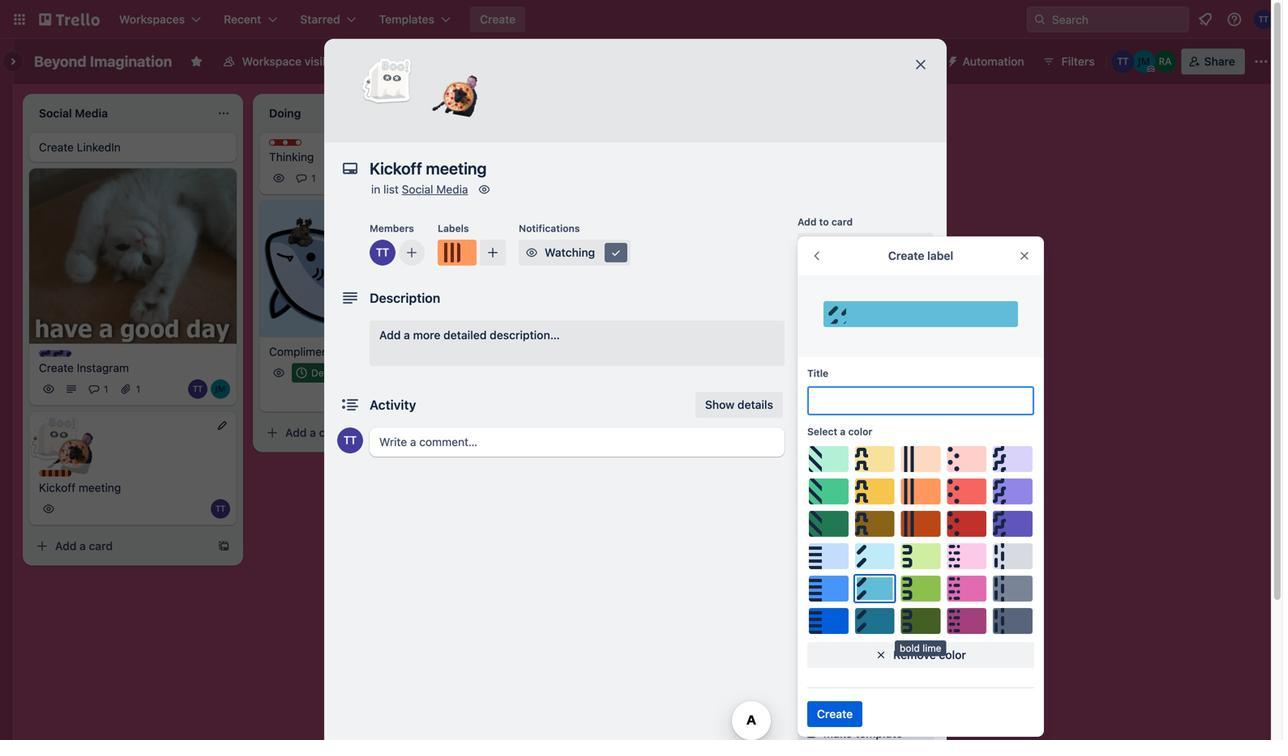 Task type: locate. For each thing, give the bounding box(es) containing it.
sm image for move
[[802, 661, 819, 678]]

select
[[807, 426, 837, 438]]

custom
[[824, 434, 865, 447]]

add
[[798, 216, 817, 228], [516, 319, 537, 333], [379, 329, 401, 342], [285, 426, 307, 440], [824, 499, 845, 512], [55, 540, 77, 553], [824, 598, 845, 611]]

1 vertical spatial color: orange, title: none image
[[39, 471, 71, 477]]

2 horizontal spatial add a card
[[516, 319, 573, 333]]

remove color
[[893, 649, 966, 662]]

None text field
[[362, 154, 897, 183], [807, 387, 1034, 416], [362, 154, 897, 183], [807, 387, 1034, 416]]

star or unstar board image
[[190, 55, 203, 68]]

0 vertical spatial social
[[402, 183, 433, 196]]

edit card image
[[216, 420, 229, 433]]

2 horizontal spatial add a card button
[[490, 313, 671, 339]]

add a card down dec 31 option on the left of the page
[[285, 426, 343, 440]]

0 horizontal spatial terry turtle (terryturtle) image
[[188, 380, 208, 399]]

0 vertical spatial add a card button
[[490, 313, 671, 339]]

0 vertical spatial color: orange, title: none image
[[438, 240, 477, 266]]

media up button
[[859, 565, 891, 579]]

add a card
[[516, 319, 573, 333], [285, 426, 343, 440], [55, 540, 113, 553]]

sm image inside cover link
[[802, 400, 819, 417]]

custom fields
[[824, 434, 900, 447]]

color
[[848, 426, 872, 438], [939, 649, 966, 662]]

add a card button down watching button at the top of the page
[[490, 313, 671, 339]]

imagination
[[90, 53, 172, 70]]

2 vertical spatial add a card button
[[29, 534, 211, 560]]

sm image
[[940, 49, 963, 71], [608, 245, 624, 261], [802, 400, 819, 417], [802, 661, 819, 678], [802, 694, 819, 710]]

Board name text field
[[26, 49, 180, 75]]

sm image inside 'move' link
[[802, 661, 819, 678]]

sm image right power-ups button at the right top of page
[[940, 49, 963, 71]]

0 horizontal spatial media
[[436, 183, 468, 196]]

0 horizontal spatial color: orange, title: none image
[[39, 471, 71, 477]]

create linkedin link
[[39, 139, 227, 156]]

labels down social media link
[[438, 223, 469, 234]]

1 horizontal spatial color
[[939, 649, 966, 662]]

lime
[[923, 643, 942, 655]]

share button
[[1182, 49, 1245, 75]]

1 vertical spatial automation
[[798, 541, 853, 552]]

add up "chef"
[[379, 329, 401, 342]]

jeremy miller (jeremymiller198) image up edit card image
[[211, 380, 230, 399]]

color: orange, title: none image right the add members to card "icon"
[[438, 240, 477, 266]]

create button
[[470, 6, 525, 32], [807, 702, 863, 728]]

0 horizontal spatial labels
[[438, 223, 469, 234]]

create for linkedin
[[39, 141, 74, 154]]

add a card button down activity
[[259, 420, 441, 446]]

1 horizontal spatial terry turtle (terryturtle) image
[[1112, 50, 1135, 73]]

Search field
[[1027, 6, 1189, 32]]

card down 'meeting'
[[89, 540, 113, 553]]

thinking
[[269, 150, 314, 164]]

0 vertical spatial automation
[[963, 55, 1024, 68]]

0 vertical spatial add a card
[[516, 319, 573, 333]]

ups left automation button
[[906, 55, 927, 68]]

Write a comment text field
[[370, 428, 785, 457]]

1 vertical spatial create from template… image
[[217, 540, 230, 553]]

power-ups inside button
[[868, 55, 927, 68]]

thoughts
[[285, 140, 330, 152]]

0 vertical spatial ups
[[906, 55, 927, 68]]

kickoff
[[39, 482, 75, 495]]

1 vertical spatial media
[[859, 565, 891, 579]]

create from template… image
[[678, 320, 691, 333], [217, 540, 230, 553]]

1 down thoughts thinking
[[311, 173, 316, 184]]

social inside button
[[824, 565, 856, 579]]

jeremy miller (jeremymiller198) image
[[1133, 50, 1156, 73], [211, 380, 230, 399], [418, 386, 438, 406]]

dec 31
[[311, 368, 343, 379]]

0 vertical spatial power-ups
[[868, 55, 927, 68]]

ups down "fields"
[[886, 499, 907, 512]]

1 horizontal spatial social
[[824, 565, 856, 579]]

1 down instagram
[[104, 384, 108, 395]]

board link
[[352, 49, 421, 75]]

bold lime
[[900, 643, 942, 655]]

move
[[824, 663, 852, 676]]

sm image up select
[[802, 400, 819, 417]]

attachment
[[824, 369, 886, 383]]

terry turtle (terryturtle) image left ruby anderson (rubyanderson7) image in the top right of the page
[[1112, 50, 1135, 73]]

card right to
[[832, 216, 853, 228]]

sm image right watching
[[608, 245, 624, 261]]

a left more
[[404, 329, 410, 342]]

Dec 31 checkbox
[[292, 364, 348, 383]]

0 horizontal spatial social
[[402, 183, 433, 196]]

a down watching
[[540, 319, 546, 333]]

1 horizontal spatial media
[[859, 565, 891, 579]]

compliment the chef
[[269, 345, 380, 359]]

add a card button down kickoff meeting link on the left bottom of page
[[29, 534, 211, 560]]

ups up add power-ups
[[831, 476, 850, 487]]

0 vertical spatial terry turtle (terryturtle) image
[[1112, 50, 1135, 73]]

1 vertical spatial labels
[[824, 272, 859, 285]]

automation up the social media
[[798, 541, 853, 552]]

button
[[848, 598, 883, 611]]

2 vertical spatial power-
[[848, 499, 886, 512]]

power-
[[868, 55, 906, 68], [798, 476, 831, 487], [848, 499, 886, 512]]

a right select
[[840, 426, 846, 438]]

create inside primary element
[[480, 13, 516, 26]]

watching
[[545, 246, 595, 259]]

automation left filters button
[[963, 55, 1024, 68]]

1 horizontal spatial color: orange, title: none image
[[438, 240, 477, 266]]

media inside button
[[859, 565, 891, 579]]

meeting
[[79, 482, 121, 495]]

sm image inside copy link
[[802, 694, 819, 710]]

sm image
[[476, 182, 492, 198], [524, 245, 540, 261], [802, 271, 819, 287], [802, 726, 819, 741]]

pete ghost image
[[361, 55, 413, 107]]

1 horizontal spatial add a card
[[285, 426, 343, 440]]

0 horizontal spatial create from template… image
[[217, 540, 230, 553]]

show details link
[[695, 392, 783, 418]]

1 vertical spatial social
[[824, 565, 856, 579]]

power-ups button
[[835, 49, 937, 75]]

add to card
[[798, 216, 853, 228]]

ups
[[906, 55, 927, 68], [831, 476, 850, 487], [886, 499, 907, 512]]

sm image down copy link
[[802, 726, 819, 741]]

jeremy miller (jeremymiller198) image left ruby anderson (rubyanderson7) icon
[[418, 386, 438, 406]]

terry turtle (terryturtle) image
[[1112, 50, 1135, 73], [188, 380, 208, 399]]

1
[[311, 173, 316, 184], [104, 384, 108, 395], [136, 384, 140, 395]]

terry turtle (terryturtle) image for leftmost jeremy miller (jeremymiller198) image
[[188, 380, 208, 399]]

sm image for copy
[[802, 694, 819, 710]]

1 horizontal spatial power-ups
[[868, 55, 927, 68]]

1 vertical spatial add a card button
[[259, 420, 441, 446]]

0 horizontal spatial power-ups
[[798, 476, 850, 487]]

color: orange, title: none image up kickoff
[[39, 471, 71, 477]]

0 vertical spatial create from template… image
[[678, 320, 691, 333]]

linkedin
[[77, 141, 121, 154]]

1 horizontal spatial create from template… image
[[678, 320, 691, 333]]

card
[[832, 216, 853, 228], [549, 319, 573, 333], [319, 426, 343, 440], [89, 540, 113, 553]]

1 vertical spatial terry turtle (terryturtle) image
[[188, 380, 208, 399]]

sm image for automation
[[940, 49, 963, 71]]

create instagram link
[[39, 360, 227, 377]]

chef
[[355, 345, 380, 359]]

1 down create instagram link at the left of the page
[[136, 384, 140, 395]]

1 horizontal spatial automation
[[963, 55, 1024, 68]]

workspace visible
[[242, 55, 339, 68]]

automation inside button
[[963, 55, 1024, 68]]

media right the list at the left top
[[436, 183, 468, 196]]

add power-ups link
[[798, 493, 934, 519]]

0 vertical spatial color
[[848, 426, 872, 438]]

color: sky, title: none image
[[824, 302, 1018, 327]]

detailed
[[443, 329, 487, 342]]

color: orange, title: none image
[[438, 240, 477, 266], [39, 471, 71, 477]]

add down dec 31 option on the left of the page
[[285, 426, 307, 440]]

power-ups
[[868, 55, 927, 68], [798, 476, 850, 487]]

1 horizontal spatial create button
[[807, 702, 863, 728]]

social
[[402, 183, 433, 196], [824, 565, 856, 579]]

a down dec 31 option on the left of the page
[[310, 426, 316, 440]]

1 vertical spatial power-ups
[[798, 476, 850, 487]]

remove color button
[[807, 643, 1034, 669]]

members image
[[802, 238, 819, 255]]

add left button
[[824, 598, 845, 611]]

0 horizontal spatial create button
[[470, 6, 525, 32]]

sm image down return to previous screen image
[[802, 271, 819, 287]]

2 vertical spatial add a card
[[55, 540, 113, 553]]

sm image down the actions
[[802, 661, 819, 678]]

sm image down the notifications
[[524, 245, 540, 261]]

31
[[332, 368, 343, 379]]

0 vertical spatial power-
[[868, 55, 906, 68]]

1 vertical spatial color
[[939, 649, 966, 662]]

watching button
[[519, 240, 631, 266]]

dec
[[311, 368, 329, 379]]

automation
[[963, 55, 1024, 68], [798, 541, 853, 552]]

add a card down 'kickoff meeting' at the left
[[55, 540, 113, 553]]

power- inside power-ups button
[[868, 55, 906, 68]]

add down custom
[[824, 499, 845, 512]]

move link
[[798, 657, 934, 683]]

terry turtle (terryturtle) image down create instagram link at the left of the page
[[188, 380, 208, 399]]

terry turtle (terryturtle) image
[[1254, 10, 1273, 29], [370, 240, 396, 266], [396, 386, 415, 406], [337, 428, 363, 454], [211, 500, 230, 519]]

a
[[540, 319, 546, 333], [404, 329, 410, 342], [310, 426, 316, 440], [840, 426, 846, 438], [80, 540, 86, 553]]

labels link
[[798, 266, 934, 292]]

create from template… image for the topmost add a card button
[[678, 320, 691, 333]]

jeremy miller (jeremymiller198) image down search "field"
[[1133, 50, 1156, 73]]

social up add button
[[824, 565, 856, 579]]

sm image inside automation button
[[940, 49, 963, 71]]

create instagram
[[39, 362, 129, 375]]

add a card down watching
[[516, 319, 573, 333]]

copy link
[[798, 689, 934, 715]]

cover link
[[798, 396, 934, 422]]

create for label
[[888, 249, 925, 263]]

create
[[480, 13, 516, 26], [39, 141, 74, 154], [888, 249, 925, 263], [39, 362, 74, 375], [817, 708, 853, 721]]

sm image left copy
[[802, 694, 819, 710]]

social right the list at the left top
[[402, 183, 433, 196]]

0 vertical spatial create button
[[470, 6, 525, 32]]

labels down return to previous screen image
[[824, 272, 859, 285]]

terry turtle (terryturtle) image for jeremy miller (jeremymiller198) image to the right
[[1112, 50, 1135, 73]]

show menu image
[[1253, 53, 1269, 70]]

label
[[927, 249, 953, 263]]

labels
[[438, 223, 469, 234], [824, 272, 859, 285]]

1 horizontal spatial 1
[[136, 384, 140, 395]]

select a color
[[807, 426, 872, 438]]

create button inside primary element
[[470, 6, 525, 32]]



Task type: describe. For each thing, give the bounding box(es) containing it.
in list social media
[[371, 183, 468, 196]]

activity
[[370, 398, 416, 413]]

kickoff meeting link
[[39, 480, 227, 497]]

1 vertical spatial power-
[[798, 476, 831, 487]]

fields
[[868, 434, 900, 447]]

color: bold red, title: "thoughts" element
[[269, 139, 330, 152]]

filters button
[[1037, 49, 1100, 75]]

show
[[705, 398, 735, 412]]

1 horizontal spatial jeremy miller (jeremymiller198) image
[[418, 386, 438, 406]]

attachment button
[[798, 363, 934, 389]]

add members to card image
[[405, 245, 418, 261]]

visible
[[305, 55, 339, 68]]

workspace
[[242, 55, 302, 68]]

add button
[[824, 598, 883, 611]]

compliment
[[269, 345, 332, 359]]

2 horizontal spatial 1
[[311, 173, 316, 184]]

0 horizontal spatial 1
[[104, 384, 108, 395]]

add inside button
[[824, 598, 845, 611]]

add down kickoff
[[55, 540, 77, 553]]

social media button
[[798, 559, 934, 585]]

close popover image
[[1018, 250, 1031, 263]]

1 horizontal spatial labels
[[824, 272, 859, 285]]

beyond
[[34, 53, 86, 70]]

thinking link
[[269, 149, 457, 165]]

return to previous screen image
[[811, 250, 824, 263]]

sm image inside watching button
[[608, 245, 624, 261]]

add right detailed
[[516, 319, 537, 333]]

remove
[[893, 649, 936, 662]]

checklist link
[[798, 298, 934, 324]]

sm image for cover
[[802, 400, 819, 417]]

copy
[[824, 695, 851, 708]]

show details
[[705, 398, 773, 412]]

add button button
[[798, 592, 934, 618]]

sm image right social media link
[[476, 182, 492, 198]]

add a more detailed description… link
[[370, 321, 785, 366]]

ruby anderson (rubyanderson7) image
[[441, 386, 460, 406]]

sm image inside watching button
[[524, 245, 540, 261]]

power- inside add power-ups link
[[848, 499, 886, 512]]

to
[[819, 216, 829, 228]]

add a more detailed description…
[[379, 329, 560, 342]]

social media
[[824, 565, 891, 579]]

bold
[[900, 643, 920, 655]]

checklist
[[824, 304, 873, 318]]

list
[[383, 183, 399, 196]]

notifications
[[519, 223, 580, 234]]

thoughts thinking
[[269, 140, 330, 164]]

color inside button
[[939, 649, 966, 662]]

share
[[1204, 55, 1235, 68]]

in
[[371, 183, 380, 196]]

more
[[413, 329, 441, 342]]

custom fields button
[[798, 433, 934, 449]]

primary element
[[0, 0, 1283, 39]]

create label
[[888, 249, 953, 263]]

members
[[370, 223, 414, 234]]

color: purple, title: none image
[[39, 351, 71, 357]]

workspace visible button
[[213, 49, 349, 75]]

0 horizontal spatial automation
[[798, 541, 853, 552]]

bold lime tooltip
[[895, 641, 946, 657]]

compliment the chef link
[[269, 344, 457, 360]]

kickoff meeting
[[39, 482, 121, 495]]

description
[[370, 291, 440, 306]]

1 vertical spatial create button
[[807, 702, 863, 728]]

create linkedin
[[39, 141, 121, 154]]

details
[[738, 398, 773, 412]]

a down 'kickoff meeting' at the left
[[80, 540, 86, 553]]

0 vertical spatial media
[[436, 183, 468, 196]]

create from template… image for add a card button to the left
[[217, 540, 230, 553]]

beyond imagination
[[34, 53, 172, 70]]

sm image inside labels link
[[802, 271, 819, 287]]

search image
[[1033, 13, 1046, 26]]

1 vertical spatial ups
[[831, 476, 850, 487]]

automation button
[[940, 49, 1034, 75]]

0 vertical spatial labels
[[438, 223, 469, 234]]

card down dec 31 at the left
[[319, 426, 343, 440]]

2 horizontal spatial jeremy miller (jeremymiller198) image
[[1133, 50, 1156, 73]]

0 notifications image
[[1196, 10, 1215, 29]]

description…
[[490, 329, 560, 342]]

0 horizontal spatial jeremy miller (jeremymiller198) image
[[211, 380, 230, 399]]

1 vertical spatial add a card
[[285, 426, 343, 440]]

actions
[[798, 640, 834, 651]]

back to home image
[[39, 6, 100, 32]]

ups inside button
[[906, 55, 927, 68]]

add power-ups
[[824, 499, 907, 512]]

instagram
[[77, 362, 129, 375]]

ruby anderson (rubyanderson7) image
[[1154, 50, 1177, 73]]

filters
[[1062, 55, 1095, 68]]

open information menu image
[[1226, 11, 1243, 28]]

create from template… image
[[447, 427, 460, 440]]

0 horizontal spatial color
[[848, 426, 872, 438]]

social media link
[[402, 183, 468, 196]]

cover
[[824, 402, 855, 415]]

the
[[335, 345, 352, 359]]

board
[[379, 55, 411, 68]]

0 horizontal spatial add a card button
[[29, 534, 211, 560]]

0 horizontal spatial add a card
[[55, 540, 113, 553]]

2 vertical spatial ups
[[886, 499, 907, 512]]

title
[[807, 368, 829, 379]]

add left to
[[798, 216, 817, 228]]

1 horizontal spatial add a card button
[[259, 420, 441, 446]]

create for instagram
[[39, 362, 74, 375]]

card down watching
[[549, 319, 573, 333]]



Task type: vqa. For each thing, say whether or not it's contained in the screenshot.
the right Add a card
yes



